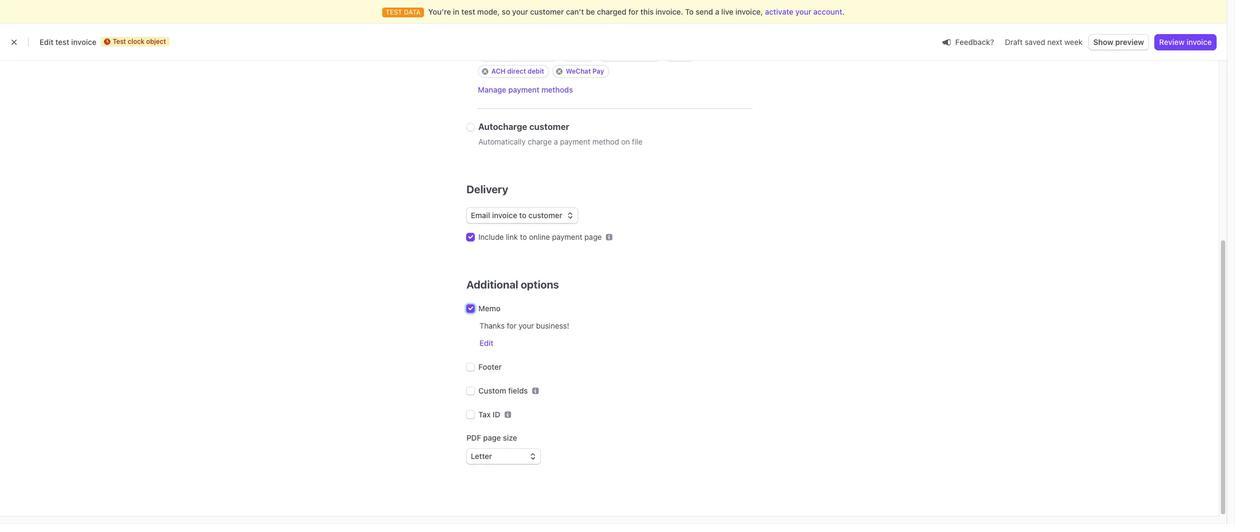 Task type: describe. For each thing, give the bounding box(es) containing it.
to for customer
[[519, 211, 527, 220]]

to
[[685, 7, 694, 16]]

charged
[[597, 7, 627, 16]]

wechat
[[566, 67, 591, 75]]

0 vertical spatial a
[[715, 7, 720, 16]]

mode,
[[477, 7, 500, 16]]

ach for ach credit transfer
[[492, 51, 506, 59]]

svg image
[[529, 453, 536, 460]]

activate
[[765, 7, 794, 16]]

payment inside autocharge customer automatically charge a payment method on file
[[560, 137, 591, 146]]

custom
[[479, 386, 506, 395]]

methods
[[542, 85, 573, 94]]

0 horizontal spatial invoice
[[71, 37, 96, 47]]

week
[[1065, 37, 1083, 47]]

link
[[678, 51, 691, 59]]

tax id
[[479, 410, 500, 419]]

edit test invoice
[[40, 37, 96, 47]]

object
[[146, 37, 166, 45]]

draft
[[1005, 37, 1023, 47]]

toolbar containing ach credit transfer
[[478, 49, 753, 78]]

live
[[722, 7, 734, 16]]

charge
[[528, 137, 552, 146]]

next
[[1048, 37, 1063, 47]]

this
[[641, 7, 654, 16]]

feedback? button
[[938, 34, 999, 50]]

card
[[575, 51, 590, 59]]

method
[[593, 137, 619, 146]]

file
[[632, 137, 643, 146]]

invoice for email invoice to customer
[[492, 211, 517, 220]]

cash
[[612, 51, 628, 59]]

customer inside autocharge customer automatically charge a payment method on file
[[530, 122, 570, 132]]

edit button
[[480, 338, 494, 349]]

direct
[[507, 67, 526, 75]]

pdf page size
[[467, 433, 517, 443]]

0 horizontal spatial for
[[507, 321, 517, 330]]

preview
[[1116, 37, 1144, 47]]

review invoice
[[1160, 37, 1212, 47]]

review
[[1160, 37, 1185, 47]]

manage payment methods button
[[478, 84, 573, 95]]

autocharge customer automatically charge a payment method on file
[[479, 122, 643, 146]]

online
[[529, 232, 550, 242]]

remove ach direct debit image
[[482, 68, 488, 75]]

1 vertical spatial page
[[483, 433, 501, 443]]

account
[[814, 7, 843, 16]]

email for email
[[1213, 107, 1233, 116]]

a inside autocharge customer automatically charge a payment method on file
[[554, 137, 558, 146]]

letter button
[[467, 449, 540, 464]]

wechat pay
[[566, 67, 604, 75]]

additional options
[[467, 278, 559, 291]]

can't
[[566, 7, 584, 16]]

saved
[[1025, 37, 1046, 47]]

you're in test mode, so your customer can't be charged for this invoice. to send a live invoice, activate your account .
[[428, 7, 845, 16]]

tax
[[479, 410, 491, 419]]

debit
[[528, 67, 544, 75]]

test
[[113, 37, 126, 45]]

to for online
[[520, 232, 527, 242]]

custom fields
[[479, 386, 528, 395]]

include
[[479, 232, 504, 242]]

additional
[[467, 278, 518, 291]]

ach direct debit
[[492, 67, 544, 75]]

0 vertical spatial test
[[462, 7, 475, 16]]

in
[[453, 7, 460, 16]]



Task type: locate. For each thing, give the bounding box(es) containing it.
show preview
[[1094, 37, 1144, 47]]

0 vertical spatial customer
[[530, 7, 564, 16]]

edit
[[40, 37, 53, 47], [480, 339, 494, 348]]

2 vertical spatial customer
[[529, 211, 563, 220]]

1 horizontal spatial edit
[[480, 339, 494, 348]]

for right thanks at the bottom of page
[[507, 321, 517, 330]]

clock
[[128, 37, 145, 45]]

app
[[630, 51, 643, 59]]

your right activate
[[796, 7, 812, 16]]

send
[[696, 7, 713, 16]]

id
[[493, 410, 500, 419]]

test clock object
[[113, 37, 166, 45]]

0 horizontal spatial pay
[[593, 67, 604, 75]]

ach
[[492, 51, 506, 59], [492, 67, 506, 75]]

to inside "email invoice to customer" popup button
[[519, 211, 527, 220]]

a
[[715, 7, 720, 16], [554, 137, 558, 146]]

for
[[629, 7, 639, 16], [507, 321, 517, 330]]

to
[[519, 211, 527, 220], [520, 232, 527, 242]]

1 vertical spatial payment
[[560, 137, 591, 146]]

ach for ach direct debit
[[492, 67, 506, 75]]

email inside popup button
[[471, 211, 490, 220]]

email invoice to customer
[[471, 211, 563, 220]]

invoice left the test
[[71, 37, 96, 47]]

delivery
[[467, 183, 508, 196]]

payment down ach direct debit
[[508, 85, 540, 94]]

page
[[585, 232, 602, 242], [483, 433, 501, 443]]

customer up charge
[[530, 122, 570, 132]]

0 vertical spatial edit
[[40, 37, 53, 47]]

invoice,
[[736, 7, 763, 16]]

customer inside popup button
[[529, 211, 563, 220]]

1 vertical spatial pay
[[593, 67, 604, 75]]

1 vertical spatial customer
[[530, 122, 570, 132]]

0 vertical spatial for
[[629, 7, 639, 16]]

fields
[[508, 386, 528, 395]]

toolbar
[[478, 49, 753, 78]]

1 vertical spatial ach
[[492, 67, 506, 75]]

2 vertical spatial payment
[[552, 232, 583, 242]]

1 horizontal spatial email
[[1213, 107, 1233, 116]]

payment
[[508, 85, 540, 94], [560, 137, 591, 146], [552, 232, 583, 242]]

payment left method
[[560, 137, 591, 146]]

1 ach from the top
[[492, 51, 506, 59]]

transfer
[[528, 51, 553, 59]]

your left business! in the left bottom of the page
[[519, 321, 534, 330]]

to right link
[[520, 232, 527, 242]]

1 horizontal spatial page
[[585, 232, 602, 242]]

1 horizontal spatial a
[[715, 7, 720, 16]]

automatically
[[479, 137, 526, 146]]

.
[[843, 7, 845, 16]]

0 vertical spatial to
[[519, 211, 527, 220]]

0 horizontal spatial email
[[471, 211, 490, 220]]

payment inside button
[[508, 85, 540, 94]]

autocharge
[[479, 122, 527, 132]]

cash app pay
[[612, 51, 656, 59]]

memo
[[479, 304, 501, 313]]

0 vertical spatial payment
[[508, 85, 540, 94]]

pay
[[644, 51, 656, 59], [593, 67, 604, 75]]

customer left can't
[[530, 7, 564, 16]]

0 vertical spatial page
[[585, 232, 602, 242]]

you're
[[428, 7, 451, 16]]

invoice right review
[[1187, 37, 1212, 47]]

thanks for your business!
[[480, 321, 569, 330]]

1 horizontal spatial pay
[[644, 51, 656, 59]]

thanks
[[480, 321, 505, 330]]

email
[[1213, 107, 1233, 116], [471, 211, 490, 220]]

0 horizontal spatial edit
[[40, 37, 53, 47]]

test
[[462, 7, 475, 16], [55, 37, 69, 47]]

a right charge
[[554, 137, 558, 146]]

0 vertical spatial email
[[1213, 107, 1233, 116]]

invoice for review invoice
[[1187, 37, 1212, 47]]

edit for edit
[[480, 339, 494, 348]]

letter
[[471, 452, 492, 461]]

remove wechat pay image
[[556, 68, 563, 75]]

your right 'so'
[[512, 7, 528, 16]]

2 horizontal spatial invoice
[[1187, 37, 1212, 47]]

pay right app
[[644, 51, 656, 59]]

1 vertical spatial for
[[507, 321, 517, 330]]

invoice.
[[656, 7, 683, 16]]

link
[[506, 232, 518, 242]]

manage payment methods
[[478, 85, 573, 94]]

be
[[586, 7, 595, 16]]

pdf
[[467, 433, 481, 443]]

payment down svg image
[[552, 232, 583, 242]]

edit for edit test invoice
[[40, 37, 53, 47]]

invoice inside popup button
[[492, 211, 517, 220]]

ach left credit in the left of the page
[[492, 51, 506, 59]]

review invoice button
[[1155, 35, 1217, 50]]

to up include link to online payment page
[[519, 211, 527, 220]]

0 vertical spatial pay
[[644, 51, 656, 59]]

credit
[[507, 51, 526, 59]]

options
[[521, 278, 559, 291]]

1 vertical spatial test
[[55, 37, 69, 47]]

ach credit transfer
[[492, 51, 553, 59]]

1 vertical spatial email
[[471, 211, 490, 220]]

0 horizontal spatial a
[[554, 137, 558, 146]]

0 horizontal spatial page
[[483, 433, 501, 443]]

include link to online payment page
[[479, 232, 602, 242]]

1 vertical spatial edit
[[480, 339, 494, 348]]

1 horizontal spatial for
[[629, 7, 639, 16]]

invoice up link
[[492, 211, 517, 220]]

manage
[[478, 85, 506, 94]]

invoice
[[71, 37, 96, 47], [1187, 37, 1212, 47], [492, 211, 517, 220]]

pay right the wechat
[[593, 67, 604, 75]]

2 ach from the top
[[492, 67, 506, 75]]

page right online
[[585, 232, 602, 242]]

show
[[1094, 37, 1114, 47]]

for left this
[[629, 7, 639, 16]]

invoice inside button
[[1187, 37, 1212, 47]]

activate your account link
[[765, 6, 843, 17]]

show preview button
[[1089, 35, 1149, 50]]

customer up include link to online payment page
[[529, 211, 563, 220]]

1 horizontal spatial invoice
[[492, 211, 517, 220]]

on
[[621, 137, 630, 146]]

svg image
[[567, 212, 573, 219]]

page left size
[[483, 433, 501, 443]]

business!
[[536, 321, 569, 330]]

so
[[502, 7, 510, 16]]

0 horizontal spatial test
[[55, 37, 69, 47]]

email for email invoice to customer
[[471, 211, 490, 220]]

footer
[[479, 362, 502, 372]]

a left the live
[[715, 7, 720, 16]]

draft saved next week
[[1005, 37, 1083, 47]]

customer
[[530, 7, 564, 16], [530, 122, 570, 132], [529, 211, 563, 220]]

email invoice to customer button
[[467, 208, 578, 223]]

feedback?
[[956, 37, 995, 46]]

your
[[512, 7, 528, 16], [796, 7, 812, 16], [519, 321, 534, 330]]

size
[[503, 433, 517, 443]]

0 vertical spatial ach
[[492, 51, 506, 59]]

1 vertical spatial a
[[554, 137, 558, 146]]

1 horizontal spatial test
[[462, 7, 475, 16]]

1 vertical spatial to
[[520, 232, 527, 242]]

ach right the 'remove ach direct debit' image on the left top
[[492, 67, 506, 75]]



Task type: vqa. For each thing, say whether or not it's contained in the screenshot.
Jacket
no



